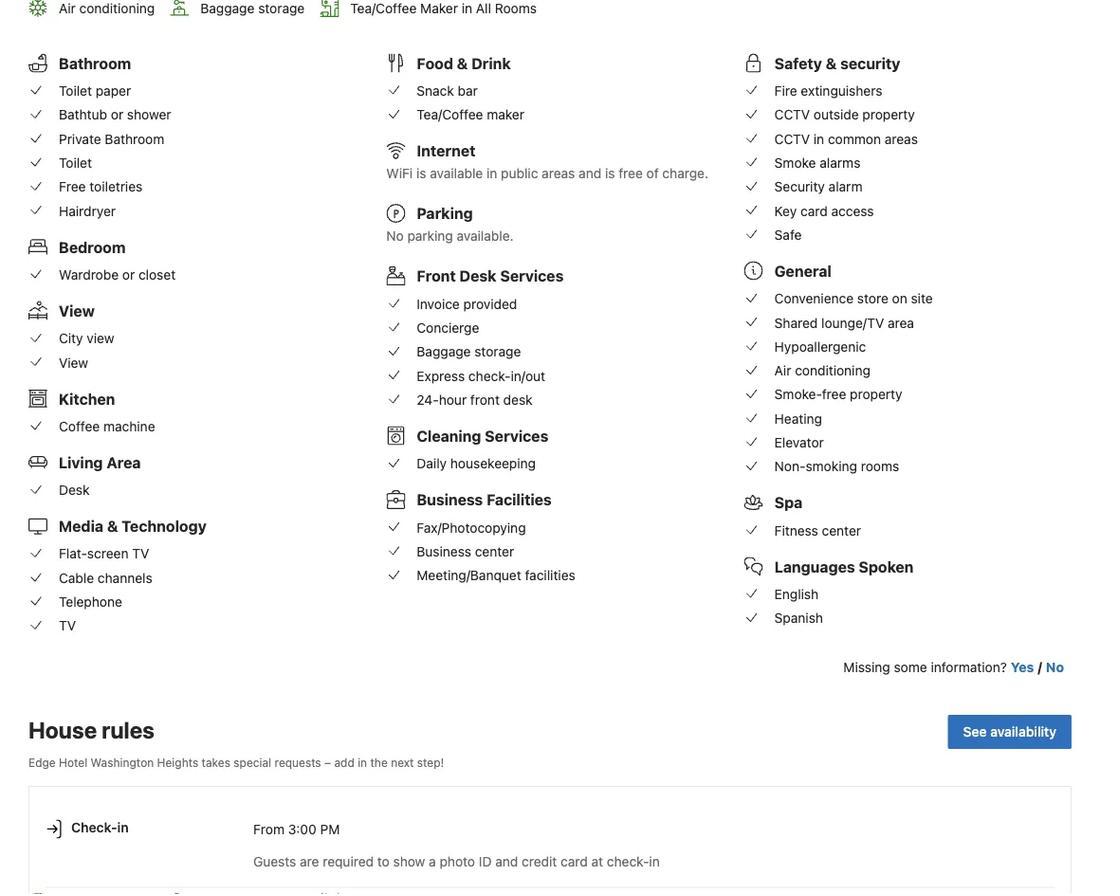 Task type: describe. For each thing, give the bounding box(es) containing it.
–
[[324, 756, 331, 769]]

house
[[28, 717, 97, 744]]

concierge
[[417, 320, 479, 335]]

1 horizontal spatial no
[[1046, 660, 1064, 675]]

spanish
[[775, 610, 823, 626]]

tea/coffee
[[417, 107, 483, 122]]

or for bathtub
[[111, 107, 123, 122]]

available
[[430, 166, 483, 181]]

rules
[[102, 717, 154, 744]]

snack
[[417, 83, 454, 98]]

1 view from the top
[[59, 302, 95, 320]]

2 view from the top
[[59, 354, 88, 370]]

1 vertical spatial bathroom
[[105, 131, 164, 146]]

requests
[[275, 756, 321, 769]]

on
[[892, 291, 907, 306]]

1 horizontal spatial free
[[822, 387, 846, 402]]

alarm
[[829, 179, 863, 194]]

a
[[429, 854, 436, 869]]

spa
[[775, 494, 803, 512]]

smoke alarms
[[775, 155, 861, 170]]

area
[[888, 315, 914, 330]]

0 vertical spatial no
[[386, 228, 404, 244]]

free toiletries
[[59, 179, 143, 194]]

smoke-
[[775, 387, 822, 402]]

0 vertical spatial areas
[[885, 131, 918, 146]]

information?
[[931, 660, 1007, 675]]

elevator
[[775, 435, 824, 450]]

closet
[[138, 267, 176, 282]]

facilities
[[525, 568, 575, 583]]

business center
[[417, 544, 514, 559]]

spoken
[[859, 558, 914, 576]]

center for fitness center
[[822, 523, 861, 538]]

express check-in/out
[[417, 368, 545, 383]]

1 vertical spatial tv
[[59, 618, 76, 634]]

city view
[[59, 330, 114, 346]]

see availability
[[963, 724, 1057, 740]]

smoking
[[806, 459, 857, 474]]

meeting/banquet
[[417, 568, 521, 583]]

technology
[[122, 517, 207, 535]]

private bathroom
[[59, 131, 164, 146]]

baggage
[[417, 344, 471, 359]]

storage
[[474, 344, 521, 359]]

fax/photocopying
[[417, 520, 526, 535]]

cctv for cctv outside property
[[775, 107, 810, 122]]

2 is from the left
[[605, 166, 615, 181]]

living
[[59, 453, 103, 471]]

outside
[[814, 107, 859, 122]]

& for media
[[107, 517, 118, 535]]

of
[[646, 166, 659, 181]]

check-
[[71, 820, 117, 835]]

hour
[[439, 392, 467, 407]]

security
[[775, 179, 825, 194]]

front desk services
[[417, 267, 564, 285]]

guests
[[253, 854, 296, 869]]

food & drink
[[417, 54, 511, 72]]

telephone
[[59, 594, 122, 610]]

takes
[[202, 756, 230, 769]]

channels
[[98, 570, 152, 586]]

1 vertical spatial and
[[495, 854, 518, 869]]

machine
[[103, 418, 155, 434]]

fire extinguishers
[[775, 83, 882, 98]]

0 vertical spatial tv
[[132, 546, 149, 562]]

front
[[417, 267, 456, 285]]

edge hotel washington heights takes special requests – add in the next step!
[[28, 756, 444, 769]]

media & technology
[[59, 517, 207, 535]]

in left the
[[358, 756, 367, 769]]

convenience store on site
[[775, 291, 933, 306]]

air
[[775, 363, 791, 378]]

safety & security
[[775, 54, 900, 72]]

facilities
[[487, 491, 552, 509]]

no button
[[1046, 658, 1064, 677]]

daily
[[417, 456, 447, 471]]

alarms
[[820, 155, 861, 170]]

to
[[377, 854, 390, 869]]

in/out
[[511, 368, 545, 383]]

1 vertical spatial card
[[561, 854, 588, 869]]

missing some information? yes / no
[[843, 660, 1064, 675]]

shared lounge/tv area
[[775, 315, 914, 330]]

express
[[417, 368, 465, 383]]

required
[[323, 854, 374, 869]]

heating
[[775, 411, 822, 426]]

shared
[[775, 315, 818, 330]]

common
[[828, 131, 881, 146]]

security alarm
[[775, 179, 863, 194]]

missing
[[843, 660, 890, 675]]

food
[[417, 54, 453, 72]]

safety
[[775, 54, 822, 72]]

rooms
[[861, 459, 899, 474]]

bedroom
[[59, 238, 126, 256]]

center for business center
[[475, 544, 514, 559]]

wifi is available in public areas and is free of charge.
[[386, 166, 708, 181]]

cleaning
[[417, 427, 481, 445]]

daily housekeeping
[[417, 456, 536, 471]]

business for business facilities
[[417, 491, 483, 509]]

toilet for toilet
[[59, 155, 92, 170]]

bathtub or shower
[[59, 107, 171, 122]]

business for business center
[[417, 544, 471, 559]]



Task type: vqa. For each thing, say whether or not it's contained in the screenshot.
12 in checkbox
no



Task type: locate. For each thing, give the bounding box(es) containing it.
& up "fire extinguishers"
[[826, 54, 837, 72]]

2 business from the top
[[417, 544, 471, 559]]

1 horizontal spatial check-
[[607, 854, 649, 869]]

0 vertical spatial card
[[801, 203, 828, 218]]

or left closet
[[122, 267, 135, 282]]

0 horizontal spatial areas
[[542, 166, 575, 181]]

yes button
[[1011, 658, 1034, 677]]

1 vertical spatial or
[[122, 267, 135, 282]]

card down security alarm
[[801, 203, 828, 218]]

key
[[775, 203, 797, 218]]

areas right public
[[542, 166, 575, 181]]

0 vertical spatial bathroom
[[59, 54, 131, 72]]

1 vertical spatial areas
[[542, 166, 575, 181]]

&
[[457, 54, 468, 72], [826, 54, 837, 72], [107, 517, 118, 535]]

business up fax/photocopying
[[417, 491, 483, 509]]

0 vertical spatial and
[[579, 166, 601, 181]]

paper
[[96, 83, 131, 98]]

1 business from the top
[[417, 491, 483, 509]]

property for smoke-free property
[[850, 387, 902, 402]]

toilet up free
[[59, 155, 92, 170]]

1 is from the left
[[416, 166, 426, 181]]

areas right common
[[885, 131, 918, 146]]

non-
[[775, 459, 806, 474]]

1 horizontal spatial desk
[[459, 267, 496, 285]]

languages spoken
[[775, 558, 914, 576]]

invoice provided
[[417, 296, 517, 311]]

0 horizontal spatial check-
[[468, 368, 511, 383]]

edge
[[28, 756, 56, 769]]

fire
[[775, 83, 797, 98]]

shower
[[127, 107, 171, 122]]

or down paper
[[111, 107, 123, 122]]

view
[[87, 330, 114, 346]]

english
[[775, 586, 819, 602]]

0 vertical spatial business
[[417, 491, 483, 509]]

view down city
[[59, 354, 88, 370]]

1 vertical spatial property
[[850, 387, 902, 402]]

tv up channels
[[132, 546, 149, 562]]

1 vertical spatial no
[[1046, 660, 1064, 675]]

kitchen
[[59, 390, 115, 408]]

free left of
[[619, 166, 643, 181]]

1 horizontal spatial areas
[[885, 131, 918, 146]]

0 horizontal spatial card
[[561, 854, 588, 869]]

property for cctv outside property
[[862, 107, 915, 122]]

add
[[334, 756, 354, 769]]

washington
[[91, 756, 154, 769]]

and left of
[[579, 166, 601, 181]]

2 toilet from the top
[[59, 155, 92, 170]]

living area
[[59, 453, 141, 471]]

property
[[862, 107, 915, 122], [850, 387, 902, 402]]

wardrobe or closet
[[59, 267, 176, 282]]

2 horizontal spatial &
[[826, 54, 837, 72]]

or for wardrobe
[[122, 267, 135, 282]]

in right "at"
[[649, 854, 660, 869]]

from
[[253, 821, 285, 837]]

desk
[[503, 392, 533, 407]]

& for safety
[[826, 54, 837, 72]]

0 horizontal spatial &
[[107, 517, 118, 535]]

1 horizontal spatial and
[[579, 166, 601, 181]]

baggage storage
[[417, 344, 521, 359]]

& up screen
[[107, 517, 118, 535]]

desk
[[459, 267, 496, 285], [59, 482, 90, 498]]

0 horizontal spatial and
[[495, 854, 518, 869]]

no left 'parking'
[[386, 228, 404, 244]]

wardrobe
[[59, 267, 119, 282]]

toilet up bathtub
[[59, 83, 92, 98]]

0 vertical spatial check-
[[468, 368, 511, 383]]

0 horizontal spatial is
[[416, 166, 426, 181]]

tea/coffee maker
[[417, 107, 524, 122]]

1 vertical spatial services
[[485, 427, 548, 445]]

check- up front on the left
[[468, 368, 511, 383]]

1 vertical spatial free
[[822, 387, 846, 402]]

bathroom up toilet paper
[[59, 54, 131, 72]]

0 horizontal spatial no
[[386, 228, 404, 244]]

maker
[[487, 107, 524, 122]]

free
[[619, 166, 643, 181], [822, 387, 846, 402]]

cctv for cctv in common areas
[[775, 131, 810, 146]]

property up common
[[862, 107, 915, 122]]

bathroom down shower
[[105, 131, 164, 146]]

1 vertical spatial toilet
[[59, 155, 92, 170]]

is right wifi
[[416, 166, 426, 181]]

flat-
[[59, 546, 87, 562]]

coffee
[[59, 418, 100, 434]]

show
[[393, 854, 425, 869]]

in left public
[[487, 166, 497, 181]]

1 horizontal spatial tv
[[132, 546, 149, 562]]

check-in
[[71, 820, 129, 835]]

1 horizontal spatial is
[[605, 166, 615, 181]]

access
[[831, 203, 874, 218]]

screen
[[87, 546, 129, 562]]

convenience
[[775, 291, 854, 306]]

smoke
[[775, 155, 816, 170]]

0 horizontal spatial center
[[475, 544, 514, 559]]

yes
[[1011, 660, 1034, 675]]

1 horizontal spatial &
[[457, 54, 468, 72]]

0 vertical spatial or
[[111, 107, 123, 122]]

1 toilet from the top
[[59, 83, 92, 98]]

id
[[479, 854, 492, 869]]

in down the 'washington'
[[117, 820, 129, 835]]

store
[[857, 291, 888, 306]]

1 vertical spatial cctv
[[775, 131, 810, 146]]

media
[[59, 517, 103, 535]]

0 vertical spatial services
[[500, 267, 564, 285]]

1 vertical spatial desk
[[59, 482, 90, 498]]

property down "conditioning"
[[850, 387, 902, 402]]

0 vertical spatial free
[[619, 166, 643, 181]]

bar
[[458, 83, 478, 98]]

invoice
[[417, 296, 460, 311]]

0 vertical spatial desk
[[459, 267, 496, 285]]

1 vertical spatial center
[[475, 544, 514, 559]]

cctv down fire
[[775, 107, 810, 122]]

0 vertical spatial cctv
[[775, 107, 810, 122]]

next
[[391, 756, 414, 769]]

0 horizontal spatial free
[[619, 166, 643, 181]]

site
[[911, 291, 933, 306]]

2 cctv from the top
[[775, 131, 810, 146]]

desk up the invoice provided
[[459, 267, 496, 285]]

in up smoke alarms
[[814, 131, 824, 146]]

1 horizontal spatial card
[[801, 203, 828, 218]]

0 horizontal spatial desk
[[59, 482, 90, 498]]

internet
[[417, 142, 476, 160]]

hotel
[[59, 756, 87, 769]]

city
[[59, 330, 83, 346]]

toilet for toilet paper
[[59, 83, 92, 98]]

center up meeting/banquet facilities
[[475, 544, 514, 559]]

card left "at"
[[561, 854, 588, 869]]

private
[[59, 131, 101, 146]]

check- right "at"
[[607, 854, 649, 869]]

charge.
[[662, 166, 708, 181]]

tv
[[132, 546, 149, 562], [59, 618, 76, 634]]

air conditioning
[[775, 363, 871, 378]]

0 vertical spatial property
[[862, 107, 915, 122]]

tv down the telephone
[[59, 618, 76, 634]]

from 3:00 pm
[[253, 821, 340, 837]]

1 horizontal spatial center
[[822, 523, 861, 538]]

& right food
[[457, 54, 468, 72]]

house rules
[[28, 717, 154, 744]]

card
[[801, 203, 828, 218], [561, 854, 588, 869]]

see
[[963, 724, 987, 740]]

parking
[[417, 204, 473, 222]]

in
[[814, 131, 824, 146], [487, 166, 497, 181], [358, 756, 367, 769], [117, 820, 129, 835], [649, 854, 660, 869]]

1 vertical spatial check-
[[607, 854, 649, 869]]

coffee machine
[[59, 418, 155, 434]]

services up provided
[[500, 267, 564, 285]]

special
[[234, 756, 271, 769]]

is
[[416, 166, 426, 181], [605, 166, 615, 181]]

snack bar
[[417, 83, 478, 98]]

see availability button
[[948, 715, 1072, 749]]

1 vertical spatial business
[[417, 544, 471, 559]]

0 vertical spatial toilet
[[59, 83, 92, 98]]

& for food
[[457, 54, 468, 72]]

free down "conditioning"
[[822, 387, 846, 402]]

parking
[[407, 228, 453, 244]]

desk down living
[[59, 482, 90, 498]]

no right /
[[1046, 660, 1064, 675]]

smoke-free property
[[775, 387, 902, 402]]

center up languages spoken
[[822, 523, 861, 538]]

toilet paper
[[59, 83, 131, 98]]

at
[[591, 854, 603, 869]]

cctv up smoke
[[775, 131, 810, 146]]

business up meeting/banquet
[[417, 544, 471, 559]]

services up housekeeping
[[485, 427, 548, 445]]

0 horizontal spatial tv
[[59, 618, 76, 634]]

services
[[500, 267, 564, 285], [485, 427, 548, 445]]

availability
[[990, 724, 1057, 740]]

1 vertical spatial view
[[59, 354, 88, 370]]

1 cctv from the top
[[775, 107, 810, 122]]

0 vertical spatial center
[[822, 523, 861, 538]]

business facilities
[[417, 491, 552, 509]]

cable
[[59, 570, 94, 586]]

view up city
[[59, 302, 95, 320]]

is left of
[[605, 166, 615, 181]]

and right "id"
[[495, 854, 518, 869]]

0 vertical spatial view
[[59, 302, 95, 320]]



